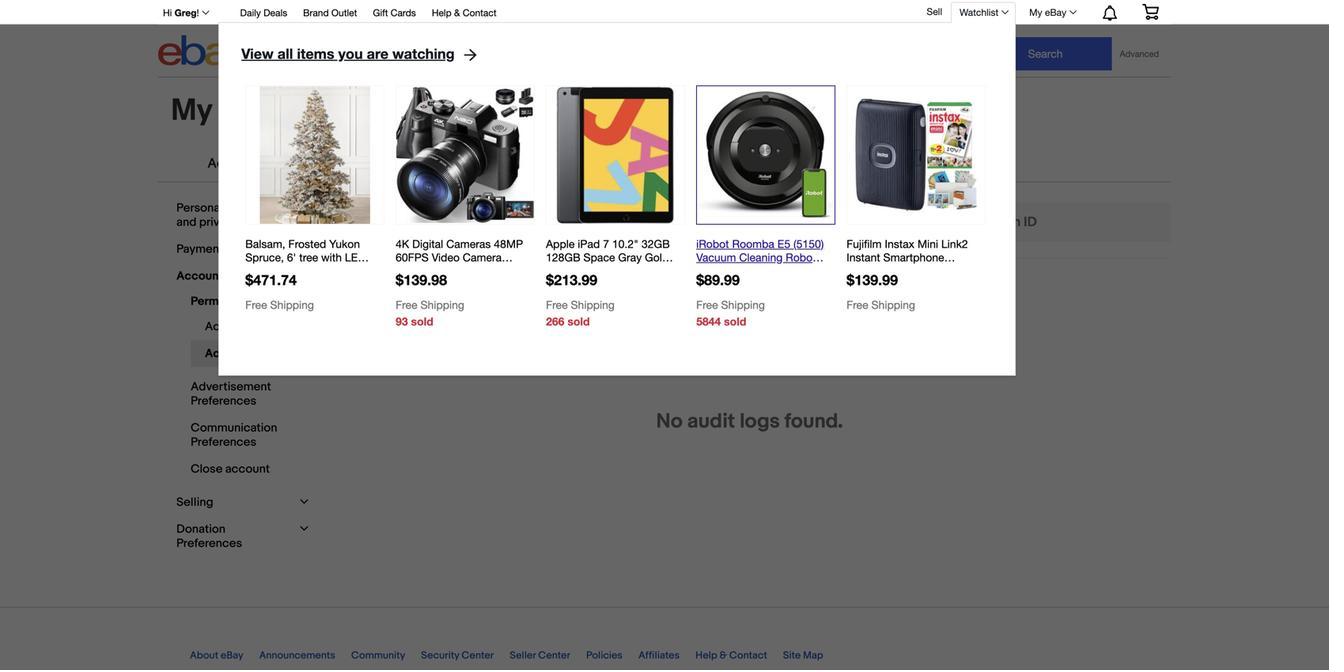 Task type: describe. For each thing, give the bounding box(es) containing it.
32gb
[[642, 237, 670, 250]]

yukon
[[329, 237, 360, 250]]

daily
[[240, 7, 261, 18]]

app
[[430, 264, 451, 277]]

sold for $139.98
[[411, 315, 433, 328]]

no audit logs found.
[[656, 410, 843, 434]]

space inside fujifilm instax mini link2 instant smartphone printer space blue bundle
[[882, 264, 914, 277]]

sold for $89.99
[[724, 315, 746, 328]]

advanced
[[1120, 49, 1159, 59]]

0 horizontal spatial my ebay
[[171, 93, 287, 129]]

fujifilm
[[847, 237, 882, 250]]

view
[[241, 45, 274, 62]]

wifi inside apple ipad 7 10.2" 32gb 128gb space gray gold silver wifi or cellular - good
[[576, 264, 598, 277]]

banner containing view all items you are watching
[[0, 0, 1329, 670]]

free for $89.99
[[696, 298, 718, 311]]

free shipping for $139.99
[[847, 298, 915, 311]]

free shipping 5844 sold
[[696, 298, 765, 328]]

photography
[[396, 278, 459, 291]]

brand outlet link
[[303, 5, 357, 22]]

security center
[[421, 650, 494, 662]]

control
[[454, 264, 490, 277]]

center for seller center
[[538, 650, 570, 662]]

frosted
[[288, 237, 326, 250]]

balsam, frosted yukon spruce, 6' tree with led clear micro lights image
[[260, 86, 370, 224]]

account link
[[451, 155, 597, 182]]

contact for 'help & contact' link to the left
[[463, 7, 497, 18]]

community
[[351, 650, 405, 662]]

account access
[[205, 320, 293, 334]]

free shipping 266 sold
[[546, 298, 615, 328]]

daily deals link
[[240, 5, 287, 22]]

site
[[783, 650, 801, 662]]

128gb
[[546, 251, 580, 264]]

account for account access
[[205, 320, 251, 334]]

60fps
[[396, 251, 429, 264]]

digital
[[412, 237, 443, 250]]

1 horizontal spatial help & contact link
[[696, 650, 783, 670]]

view all items you are watching link
[[241, 45, 477, 62]]

bundle
[[847, 278, 882, 291]]

balsam, frosted yukon spruce, 6' tree with led clear micro lights $471.74
[[245, 237, 366, 288]]

266
[[546, 315, 564, 328]]

messages link
[[345, 155, 408, 173]]

fujifilm instax mini link2 instant smartphone printer space blue bundle image
[[847, 86, 985, 224]]

activity log heading
[[328, 202, 417, 222]]

greg
[[175, 7, 197, 18]]

spruce,
[[245, 251, 284, 264]]

watchlist
[[960, 7, 999, 18]]

my ebay tabs tab list
[[158, 155, 665, 182]]

your shopping cart image
[[1142, 4, 1160, 20]]

led
[[345, 251, 366, 264]]

account preferences link
[[176, 269, 294, 283]]

affiliates link
[[638, 650, 696, 670]]

access
[[254, 320, 293, 334]]

irobot
[[696, 237, 729, 250]]

my ebay link
[[1021, 2, 1084, 23]]

clear
[[245, 264, 271, 277]]

activity log for activity log link
[[205, 347, 267, 361]]

$139.98
[[396, 271, 447, 288]]

ebay for my ebay link
[[1045, 7, 1067, 18]]

about
[[190, 650, 218, 662]]

messages
[[345, 155, 408, 172]]

you
[[338, 45, 363, 62]]

community link
[[351, 650, 421, 670]]

free shipping 93 sold
[[396, 298, 464, 328]]

are
[[367, 45, 388, 62]]

gray
[[618, 251, 642, 264]]

site map link
[[783, 650, 839, 670]]

activity log link
[[205, 347, 300, 361]]

lights
[[305, 264, 332, 277]]

site map
[[783, 650, 823, 662]]

outlet
[[331, 7, 357, 18]]

permissions link
[[191, 294, 296, 309]]

link2
[[941, 237, 968, 250]]

log for activity log link
[[249, 347, 267, 361]]

apple ipad 7 10.2" 32gb 128gb space gray gold silver wifi or cellular - good
[[546, 237, 670, 291]]

advanced link
[[1112, 38, 1167, 70]]

0 vertical spatial &
[[454, 7, 460, 18]]

shipping for $139.98
[[420, 298, 464, 311]]

sold for $213.99
[[568, 315, 590, 328]]

irobot roomba e5 (5150) vacuum cleaning robot manufacturer certified refurbished image
[[697, 91, 835, 219]]

5 shipping from the left
[[871, 298, 915, 311]]

10.2"
[[612, 237, 639, 250]]

0 horizontal spatial help & contact link
[[432, 5, 497, 22]]

Search by item ID text field
[[927, 203, 1171, 242]]

about ebay
[[190, 650, 243, 662]]

sell link
[[920, 6, 949, 17]]

types
[[489, 276, 521, 290]]

good
[[546, 278, 574, 291]]

permissions
[[191, 294, 257, 309]]

log for 'activity log' heading
[[392, 202, 417, 222]]

for
[[493, 264, 506, 277]]

policies
[[586, 650, 623, 662]]

certified
[[765, 264, 807, 277]]

free for $139.98
[[396, 298, 417, 311]]

actions
[[586, 276, 628, 290]]

activity types
[[446, 276, 521, 290]]

1 free from the left
[[245, 298, 267, 311]]

policies link
[[586, 650, 638, 670]]



Task type: vqa. For each thing, say whether or not it's contained in the screenshot.
Boat
no



Task type: locate. For each thing, give the bounding box(es) containing it.
help & contact up watching
[[432, 7, 497, 18]]

1 sold from the left
[[411, 315, 433, 328]]

0 vertical spatial contact
[[463, 7, 497, 18]]

account for account
[[497, 155, 550, 172]]

1 horizontal spatial center
[[538, 650, 570, 662]]

silver
[[546, 264, 573, 277]]

watchlist link
[[951, 2, 1016, 23]]

shipping
[[270, 298, 314, 311], [420, 298, 464, 311], [571, 298, 615, 311], [721, 298, 765, 311], [871, 298, 915, 311]]

0 vertical spatial help & contact link
[[432, 5, 497, 22]]

-
[[654, 264, 659, 277]]

my up activity link on the left top of page
[[171, 93, 212, 129]]

seller center link
[[510, 650, 586, 670]]

gift cards link
[[373, 5, 416, 22]]

roomba
[[732, 237, 774, 250]]

& inside 4k digital cameras 48mp 60fps video camera wifi & app control for photography
[[420, 264, 427, 277]]

sold right 93
[[411, 315, 433, 328]]

2 shipping from the left
[[420, 298, 464, 311]]

my
[[1029, 7, 1042, 18], [171, 93, 212, 129]]

help & contact
[[432, 7, 497, 18], [696, 650, 767, 662]]

0 horizontal spatial sold
[[411, 315, 433, 328]]

account access link
[[205, 320, 300, 334]]

sold right 5844
[[724, 315, 746, 328]]

my ebay inside account navigation
[[1029, 7, 1067, 18]]

sold inside free shipping 5844 sold
[[724, 315, 746, 328]]

shipping up access
[[270, 298, 314, 311]]

free down bundle
[[847, 298, 868, 311]]

wifi left or
[[576, 264, 598, 277]]

1 horizontal spatial my ebay
[[1029, 7, 1067, 18]]

shipping for $213.99
[[571, 298, 615, 311]]

none submit inside banner
[[979, 37, 1112, 70]]

fujifilm instax mini link2 instant smartphone printer space blue bundle
[[847, 237, 968, 291]]

activity log up yukon
[[328, 202, 417, 222]]

1 horizontal spatial free shipping
[[847, 298, 915, 311]]

1 center from the left
[[462, 650, 494, 662]]

help right the cards on the top left of page
[[432, 7, 452, 18]]

ebay right "watchlist" link
[[1045, 7, 1067, 18]]

view all items you are watching element
[[241, 45, 455, 62]]

help for 'help & contact' link to the left
[[432, 7, 452, 18]]

0 horizontal spatial &
[[420, 264, 427, 277]]

sell
[[927, 6, 942, 17]]

2 free from the left
[[396, 298, 417, 311]]

48mp
[[494, 237, 523, 250]]

ipad
[[578, 237, 600, 250]]

space inside apple ipad 7 10.2" 32gb 128gb space gray gold silver wifi or cellular - good
[[584, 251, 615, 264]]

center right seller
[[538, 650, 570, 662]]

found.
[[785, 410, 843, 434]]

& up watching
[[454, 7, 460, 18]]

4 free from the left
[[696, 298, 718, 311]]

audit
[[687, 410, 735, 434]]

7
[[603, 237, 609, 250]]

preferences
[[226, 269, 292, 283]]

6'
[[287, 251, 296, 264]]

2 center from the left
[[538, 650, 570, 662]]

center right security
[[462, 650, 494, 662]]

1 horizontal spatial sold
[[568, 315, 590, 328]]

0 horizontal spatial wifi
[[396, 264, 417, 277]]

$213.99
[[546, 271, 597, 288]]

space down smartphone
[[882, 264, 914, 277]]

2 wifi from the left
[[576, 264, 598, 277]]

log
[[392, 202, 417, 222], [249, 347, 267, 361]]

activity log
[[328, 202, 417, 222], [205, 347, 267, 361]]

0 horizontal spatial help & contact
[[432, 7, 497, 18]]

camera
[[463, 251, 502, 264]]

free
[[245, 298, 267, 311], [396, 298, 417, 311], [546, 298, 568, 311], [696, 298, 718, 311], [847, 298, 868, 311]]

e5
[[778, 237, 790, 250]]

3 sold from the left
[[724, 315, 746, 328]]

2 horizontal spatial &
[[720, 650, 727, 662]]

watching
[[392, 45, 455, 62]]

shipping down the actions
[[571, 298, 615, 311]]

gift cards
[[373, 7, 416, 18]]

3 shipping from the left
[[571, 298, 615, 311]]

free up 93
[[396, 298, 417, 311]]

printer
[[847, 264, 879, 277]]

ebay inside my ebay link
[[1045, 7, 1067, 18]]

help & contact link up watching
[[432, 5, 497, 22]]

wifi
[[396, 264, 417, 277], [576, 264, 598, 277]]

help right affiliates
[[696, 650, 717, 662]]

1 horizontal spatial activity log
[[328, 202, 417, 222]]

1 vertical spatial help & contact
[[696, 650, 767, 662]]

smartphone
[[883, 251, 944, 264]]

ebay for about ebay link
[[221, 650, 243, 662]]

contact right the cards on the top left of page
[[463, 7, 497, 18]]

irobot roomba e5 (5150) vacuum cleaning robot manufacturer certified refurbished
[[696, 237, 824, 291]]

help for right 'help & contact' link
[[696, 650, 717, 662]]

vacuum
[[696, 251, 736, 264]]

help & contact link
[[432, 5, 497, 22], [696, 650, 783, 670]]

free inside the free shipping 266 sold
[[546, 298, 568, 311]]

&
[[454, 7, 460, 18], [420, 264, 427, 277], [720, 650, 727, 662]]

1 vertical spatial help
[[696, 650, 717, 662]]

log down 'account access' link
[[249, 347, 267, 361]]

center for security center
[[462, 650, 494, 662]]

help & contact left site
[[696, 650, 767, 662]]

sold inside free shipping 93 sold
[[411, 315, 433, 328]]

3 free from the left
[[546, 298, 568, 311]]

2 vertical spatial account
[[205, 320, 251, 334]]

wifi inside 4k digital cameras 48mp 60fps video camera wifi & app control for photography
[[396, 264, 417, 277]]

cards
[[391, 7, 416, 18]]

4k
[[396, 237, 409, 250]]

1 free shipping from the left
[[245, 298, 314, 311]]

contact inside account navigation
[[463, 7, 497, 18]]

0 horizontal spatial free shipping
[[245, 298, 314, 311]]

1 vertical spatial my
[[171, 93, 212, 129]]

1 vertical spatial ebay
[[219, 93, 287, 129]]

1 vertical spatial &
[[420, 264, 427, 277]]

1 horizontal spatial help & contact
[[696, 650, 767, 662]]

shipping down refurbished
[[721, 298, 765, 311]]

!
[[197, 7, 199, 18]]

sold inside the free shipping 266 sold
[[568, 315, 590, 328]]

ebay right about
[[221, 650, 243, 662]]

1 vertical spatial my ebay
[[171, 93, 287, 129]]

& right affiliates link
[[720, 650, 727, 662]]

log up 4k
[[392, 202, 417, 222]]

ebay inside about ebay link
[[221, 650, 243, 662]]

0 horizontal spatial activity log
[[205, 347, 267, 361]]

1 horizontal spatial &
[[454, 7, 460, 18]]

wifi down '60fps'
[[396, 264, 417, 277]]

deals
[[264, 7, 287, 18]]

security
[[421, 650, 459, 662]]

activity inside 'my ebay tabs' "tab list"
[[207, 155, 255, 172]]

0 vertical spatial account
[[497, 155, 550, 172]]

$139.99
[[847, 271, 898, 288]]

all
[[277, 45, 293, 62]]

refurbished
[[696, 278, 756, 291]]

account inside "link"
[[497, 155, 550, 172]]

1 vertical spatial contact
[[729, 650, 767, 662]]

0 vertical spatial ebay
[[1045, 7, 1067, 18]]

announcements link
[[259, 650, 351, 670]]

space up or
[[584, 251, 615, 264]]

4 shipping from the left
[[721, 298, 765, 311]]

$471.74
[[245, 271, 297, 288]]

shipping down photography
[[420, 298, 464, 311]]

0 vertical spatial log
[[392, 202, 417, 222]]

2 horizontal spatial sold
[[724, 315, 746, 328]]

1 vertical spatial help & contact link
[[696, 650, 783, 670]]

2 vertical spatial ebay
[[221, 650, 243, 662]]

free shipping down $139.99
[[847, 298, 915, 311]]

micro
[[274, 264, 302, 277]]

1 horizontal spatial wifi
[[576, 264, 598, 277]]

seller center
[[510, 650, 570, 662]]

0 horizontal spatial contact
[[463, 7, 497, 18]]

cameras
[[446, 237, 491, 250]]

0 horizontal spatial my
[[171, 93, 212, 129]]

free inside free shipping 5844 sold
[[696, 298, 718, 311]]

hi greg !
[[163, 7, 199, 18]]

account navigation
[[0, 0, 1329, 670]]

5 free from the left
[[847, 298, 868, 311]]

cellular
[[614, 264, 651, 277]]

mini
[[918, 237, 938, 250]]

0 horizontal spatial log
[[249, 347, 267, 361]]

robot
[[786, 251, 816, 264]]

(5150)
[[794, 237, 824, 250]]

$89.99
[[696, 271, 740, 288]]

security center link
[[421, 650, 510, 670]]

my ebay right "watchlist" link
[[1029, 7, 1067, 18]]

4k digital cameras 48mp 60fps video camera wifi & app control for photography image
[[396, 87, 534, 223]]

free up 5844
[[696, 298, 718, 311]]

free for $213.99
[[546, 298, 568, 311]]

tree
[[299, 251, 318, 264]]

about ebay link
[[190, 650, 259, 670]]

my right "watchlist" link
[[1029, 7, 1042, 18]]

2 vertical spatial &
[[720, 650, 727, 662]]

help
[[432, 7, 452, 18], [696, 650, 717, 662]]

free up 'account access' link
[[245, 298, 267, 311]]

None submit
[[979, 37, 1112, 70]]

5844
[[696, 315, 721, 328]]

brand
[[303, 7, 329, 18]]

account
[[497, 155, 550, 172], [176, 269, 223, 283], [205, 320, 251, 334]]

1 horizontal spatial my
[[1029, 7, 1042, 18]]

help inside account navigation
[[432, 7, 452, 18]]

1 horizontal spatial help
[[696, 650, 717, 662]]

free shipping up access
[[245, 298, 314, 311]]

free inside free shipping 93 sold
[[396, 298, 417, 311]]

& up photography
[[420, 264, 427, 277]]

help & contact for right 'help & contact' link
[[696, 650, 767, 662]]

1 wifi from the left
[[396, 264, 417, 277]]

contact left site
[[729, 650, 767, 662]]

1 vertical spatial activity log
[[205, 347, 267, 361]]

activity log for 'activity log' heading
[[328, 202, 417, 222]]

2 free shipping from the left
[[847, 298, 915, 311]]

0 horizontal spatial space
[[584, 251, 615, 264]]

1 vertical spatial log
[[249, 347, 267, 361]]

account for account preferences
[[176, 269, 223, 283]]

help & contact link left 'map'
[[696, 650, 783, 670]]

1 horizontal spatial space
[[882, 264, 914, 277]]

4k digital cameras 48mp 60fps video camera wifi & app control for photography
[[396, 237, 523, 291]]

1 horizontal spatial contact
[[729, 650, 767, 662]]

0 vertical spatial help & contact
[[432, 7, 497, 18]]

0 vertical spatial activity log
[[328, 202, 417, 222]]

shipping inside free shipping 93 sold
[[420, 298, 464, 311]]

brand outlet
[[303, 7, 357, 18]]

gold
[[645, 251, 669, 264]]

shipping inside free shipping 5844 sold
[[721, 298, 765, 311]]

0 vertical spatial help
[[432, 7, 452, 18]]

help & contact inside account navigation
[[432, 7, 497, 18]]

announcements
[[259, 650, 335, 662]]

apple ipad 7 10.2" 32gb 128gb space gray gold silver wifi or cellular - good image
[[557, 86, 674, 224]]

2 sold from the left
[[568, 315, 590, 328]]

instant
[[847, 251, 880, 264]]

0 horizontal spatial help
[[432, 7, 452, 18]]

contact for right 'help & contact' link
[[729, 650, 767, 662]]

banner
[[0, 0, 1329, 670]]

gift
[[373, 7, 388, 18]]

map
[[803, 650, 823, 662]]

shipping for $89.99
[[721, 298, 765, 311]]

shipping down $139.99
[[871, 298, 915, 311]]

my inside my ebay link
[[1029, 7, 1042, 18]]

0 vertical spatial my ebay
[[1029, 7, 1067, 18]]

1 vertical spatial account
[[176, 269, 223, 283]]

1 shipping from the left
[[270, 298, 314, 311]]

my ebay up activity link on the left top of page
[[171, 93, 287, 129]]

sold right 266
[[568, 315, 590, 328]]

free up 266
[[546, 298, 568, 311]]

ebay up activity link on the left top of page
[[219, 93, 287, 129]]

0 horizontal spatial center
[[462, 650, 494, 662]]

with
[[321, 251, 342, 264]]

activity log down account access
[[205, 347, 267, 361]]

0 vertical spatial my
[[1029, 7, 1042, 18]]

shipping inside the free shipping 266 sold
[[571, 298, 615, 311]]

contact
[[463, 7, 497, 18], [729, 650, 767, 662]]

space
[[584, 251, 615, 264], [882, 264, 914, 277]]

items
[[297, 45, 334, 62]]

1 horizontal spatial log
[[392, 202, 417, 222]]

free shipping for $471.74
[[245, 298, 314, 311]]

help & contact for 'help & contact' link to the left
[[432, 7, 497, 18]]



